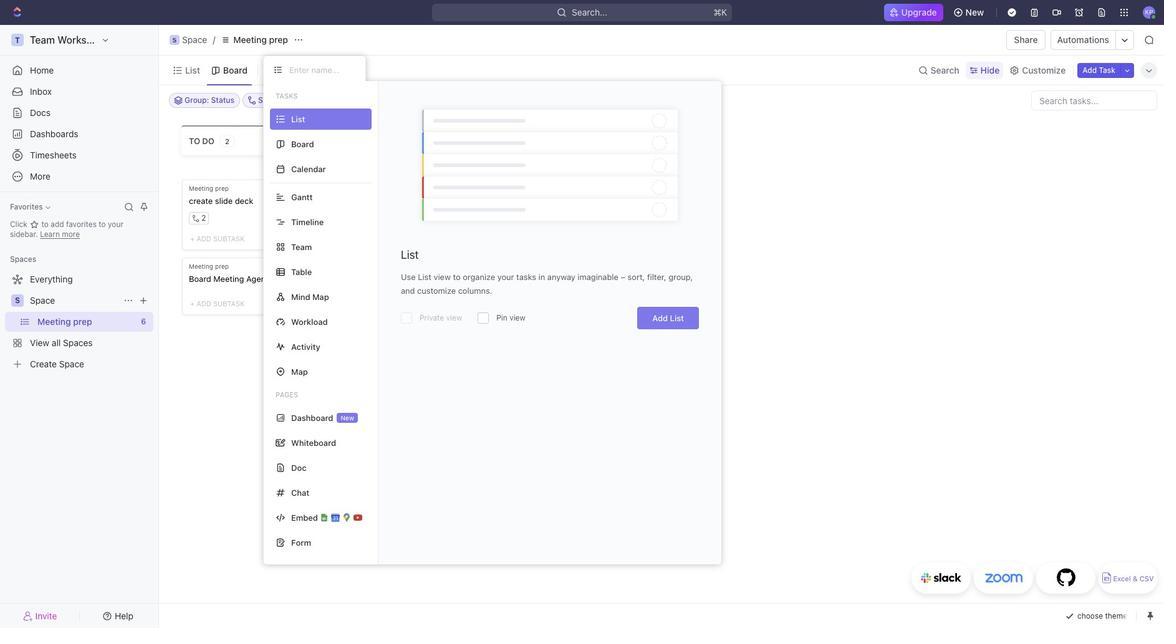 Task type: locate. For each thing, give the bounding box(es) containing it.
s down spaces on the top left of the page
[[15, 296, 20, 305]]

+ down create
[[190, 234, 195, 242]]

Search tasks... text field
[[1033, 91, 1157, 110]]

timesheets link
[[5, 145, 153, 165]]

to right favorites
[[99, 220, 106, 229]]

1 horizontal spatial new
[[966, 7, 984, 17]]

1 + add subtask from the top
[[190, 234, 245, 242]]

0 vertical spatial + add subtask
[[190, 234, 245, 242]]

&
[[1133, 575, 1138, 583]]

2 + from the top
[[190, 300, 195, 308]]

your left tasks
[[498, 272, 514, 282]]

2
[[225, 137, 229, 145], [202, 213, 206, 222]]

s inside sidebar navigation
[[15, 296, 20, 305]]

s inside s space /
[[173, 36, 177, 44]]

subtask down meeting prep board meeting agenda
[[213, 300, 245, 308]]

in
[[539, 272, 545, 282]]

dashboards link
[[5, 124, 153, 144]]

invite
[[35, 610, 57, 621]]

space, , element left /
[[170, 35, 180, 45]]

0 vertical spatial your
[[108, 220, 124, 229]]

1 vertical spatial 2
[[202, 213, 206, 222]]

invite user image
[[23, 610, 33, 622]]

2 + add subtask from the top
[[190, 300, 245, 308]]

add list
[[653, 313, 684, 323]]

1 vertical spatial space
[[30, 295, 55, 306]]

1 vertical spatial map
[[291, 367, 308, 377]]

0 vertical spatial hide
[[981, 65, 1000, 75]]

0 vertical spatial new
[[966, 7, 984, 17]]

0 vertical spatial space, , element
[[170, 35, 180, 45]]

prep for meeting prep
[[269, 34, 288, 45]]

new inside button
[[966, 7, 984, 17]]

0 horizontal spatial space, , element
[[11, 294, 24, 307]]

1 vertical spatial board
[[291, 139, 314, 149]]

filter,
[[648, 272, 667, 282]]

1 horizontal spatial space
[[182, 34, 207, 45]]

inbox link
[[5, 82, 153, 102]]

2 vertical spatial board
[[189, 274, 211, 284]]

+
[[190, 234, 195, 242], [190, 300, 195, 308]]

list right 'use'
[[418, 272, 432, 282]]

group,
[[669, 272, 693, 282]]

1 vertical spatial your
[[498, 272, 514, 282]]

view for pin
[[510, 313, 526, 322]]

map right mind
[[313, 292, 329, 302]]

s left /
[[173, 36, 177, 44]]

2 down create
[[202, 213, 206, 222]]

anyway
[[548, 272, 576, 282]]

view
[[434, 272, 451, 282], [446, 313, 462, 322], [510, 313, 526, 322]]

board link
[[221, 61, 248, 79]]

0 vertical spatial +
[[190, 234, 195, 242]]

1 horizontal spatial 2
[[225, 137, 229, 145]]

map down the activity
[[291, 367, 308, 377]]

space left /
[[182, 34, 207, 45]]

chat
[[291, 488, 310, 498]]

+ add subtask
[[190, 234, 245, 242], [190, 300, 245, 308]]

activity
[[291, 342, 320, 352]]

0 vertical spatial subtask
[[213, 234, 245, 242]]

complete
[[359, 136, 403, 146]]

1 horizontal spatial map
[[313, 292, 329, 302]]

more
[[62, 230, 80, 239]]

mind
[[291, 292, 310, 302]]

dashboards
[[30, 129, 78, 139]]

upgrade link
[[884, 4, 944, 21]]

new right dashboard
[[341, 414, 354, 422]]

add task
[[1083, 65, 1116, 75]]

add left task
[[1083, 65, 1098, 75]]

prep inside meeting prep create slide deck
[[215, 185, 229, 192]]

board left agenda
[[189, 274, 211, 284]]

2 horizontal spatial board
[[291, 139, 314, 149]]

excel & csv
[[1114, 575, 1155, 583]]

meeting inside meeting prep create slide deck
[[189, 185, 213, 192]]

add task button
[[1078, 63, 1121, 78]]

0 horizontal spatial s
[[15, 296, 20, 305]]

space, , element
[[170, 35, 180, 45], [11, 294, 24, 307]]

meeting prep create slide deck
[[189, 185, 253, 206]]

1 vertical spatial + add subtask
[[190, 300, 245, 308]]

subtask up meeting prep board meeting agenda
[[213, 234, 245, 242]]

subtask
[[213, 234, 245, 242], [213, 300, 245, 308]]

0 horizontal spatial new
[[341, 414, 354, 422]]

board down meeting prep link
[[223, 65, 248, 75]]

board up calendar at the top of the page
[[291, 139, 314, 149]]

1 vertical spatial new
[[341, 414, 354, 422]]

timeline
[[291, 217, 324, 227]]

hide
[[981, 65, 1000, 75], [638, 95, 655, 105]]

space down spaces on the top left of the page
[[30, 295, 55, 306]]

search button
[[915, 61, 964, 79]]

deck
[[235, 196, 253, 206]]

customize button
[[1006, 61, 1070, 79]]

1 vertical spatial s
[[15, 296, 20, 305]]

1 horizontal spatial s
[[173, 36, 177, 44]]

board
[[223, 65, 248, 75], [291, 139, 314, 149], [189, 274, 211, 284]]

organize
[[463, 272, 496, 282]]

+ add subtask up meeting prep board meeting agenda
[[190, 234, 245, 242]]

1 horizontal spatial board
[[223, 65, 248, 75]]

prep inside meeting prep board meeting agenda
[[215, 262, 229, 270]]

1 vertical spatial hide
[[638, 95, 655, 105]]

2 subtask from the top
[[213, 300, 245, 308]]

0 horizontal spatial space
[[30, 295, 55, 306]]

2 right 'do' at the left
[[225, 137, 229, 145]]

0 horizontal spatial board
[[189, 274, 211, 284]]

learn more link
[[40, 230, 80, 239]]

slide
[[215, 196, 233, 206]]

view up customize
[[434, 272, 451, 282]]

favorites
[[66, 220, 97, 229]]

to left organize
[[453, 272, 461, 282]]

1 horizontal spatial space, , element
[[170, 35, 180, 45]]

1 vertical spatial +
[[190, 300, 195, 308]]

0 vertical spatial map
[[313, 292, 329, 302]]

your right favorites
[[108, 220, 124, 229]]

hide button
[[633, 93, 660, 108]]

mind map
[[291, 292, 329, 302]]

1 vertical spatial prep
[[215, 185, 229, 192]]

add
[[1083, 65, 1098, 75], [197, 234, 211, 242], [197, 300, 211, 308], [653, 313, 668, 323]]

2 vertical spatial prep
[[215, 262, 229, 270]]

form
[[291, 537, 311, 547]]

space inside sidebar navigation
[[30, 295, 55, 306]]

1 vertical spatial subtask
[[213, 300, 245, 308]]

1 horizontal spatial your
[[498, 272, 514, 282]]

new right upgrade
[[966, 7, 984, 17]]

map
[[313, 292, 329, 302], [291, 367, 308, 377]]

and
[[401, 286, 415, 296]]

list down s space /
[[185, 65, 200, 75]]

1 horizontal spatial hide
[[981, 65, 1000, 75]]

to
[[189, 136, 200, 146], [42, 220, 49, 229], [99, 220, 106, 229], [453, 272, 461, 282]]

+ down meeting prep board meeting agenda
[[190, 300, 195, 308]]

list down group,
[[670, 313, 684, 323]]

search...
[[572, 7, 608, 17]]

0 horizontal spatial hide
[[638, 95, 655, 105]]

space, , element down spaces on the top left of the page
[[11, 294, 24, 307]]

use
[[401, 272, 416, 282]]

gantt
[[291, 192, 313, 202]]

team
[[291, 242, 312, 252]]

0 vertical spatial prep
[[269, 34, 288, 45]]

agenda
[[246, 274, 275, 284]]

new button
[[949, 2, 992, 22]]

0 vertical spatial s
[[173, 36, 177, 44]]

hide inside button
[[638, 95, 655, 105]]

1 vertical spatial space, , element
[[11, 294, 24, 307]]

add inside button
[[1083, 65, 1098, 75]]

list inside the use list view to organize your tasks in anyway imaginable – sort, filter, group, and customize columns.
[[418, 272, 432, 282]]

table
[[291, 267, 312, 277]]

view right pin
[[510, 313, 526, 322]]

0 vertical spatial board
[[223, 65, 248, 75]]

docs link
[[5, 103, 153, 123]]

spaces
[[10, 255, 36, 264]]

s for s space /
[[173, 36, 177, 44]]

learn more
[[40, 230, 80, 239]]

list
[[185, 65, 200, 75], [401, 248, 419, 261], [418, 272, 432, 282], [670, 313, 684, 323]]

upgrade
[[902, 7, 937, 17]]

assignees button
[[496, 93, 554, 108]]

prep for meeting prep board meeting agenda
[[215, 262, 229, 270]]

+ add subtask down meeting prep board meeting agenda
[[190, 300, 245, 308]]

board inside meeting prep board meeting agenda
[[189, 274, 211, 284]]

s
[[173, 36, 177, 44], [15, 296, 20, 305]]

meeting for meeting prep create slide deck
[[189, 185, 213, 192]]

0 horizontal spatial your
[[108, 220, 124, 229]]

meeting
[[234, 34, 267, 45], [189, 185, 213, 192], [189, 262, 213, 270], [214, 274, 244, 284]]

list up 'use'
[[401, 248, 419, 261]]

new
[[966, 7, 984, 17], [341, 414, 354, 422]]

view right 'private'
[[446, 313, 462, 322]]

prep for meeting prep create slide deck
[[215, 185, 229, 192]]



Task type: describe. For each thing, give the bounding box(es) containing it.
private
[[420, 313, 444, 322]]

your inside the use list view to organize your tasks in anyway imaginable – sort, filter, group, and customize columns.
[[498, 272, 514, 282]]

customize
[[1023, 65, 1066, 75]]

view for private
[[446, 313, 462, 322]]

1 + from the top
[[190, 234, 195, 242]]

s space /
[[173, 34, 215, 45]]

to do
[[189, 136, 215, 146]]

meeting prep board meeting agenda
[[189, 262, 275, 284]]

inbox
[[30, 86, 52, 97]]

1 subtask from the top
[[213, 234, 245, 242]]

to left 'do' at the left
[[189, 136, 200, 146]]

sidebar navigation
[[0, 25, 159, 628]]

share button
[[1007, 30, 1046, 50]]

/
[[213, 34, 215, 45]]

hide button
[[966, 61, 1004, 79]]

whiteboard
[[291, 438, 336, 448]]

pin view
[[497, 313, 526, 322]]

space link
[[30, 291, 119, 311]]

csv
[[1140, 575, 1155, 583]]

tasks
[[517, 272, 537, 282]]

0 horizontal spatial 2
[[202, 213, 206, 222]]

0
[[414, 137, 418, 145]]

excel
[[1114, 575, 1131, 583]]

0 vertical spatial 2
[[225, 137, 229, 145]]

to inside the use list view to organize your tasks in anyway imaginable – sort, filter, group, and customize columns.
[[453, 272, 461, 282]]

⌘k
[[714, 7, 728, 17]]

space, , element inside sidebar navigation
[[11, 294, 24, 307]]

add
[[51, 220, 64, 229]]

meeting for meeting prep board meeting agenda
[[189, 262, 213, 270]]

task
[[1100, 65, 1116, 75]]

create
[[189, 196, 213, 206]]

sort,
[[628, 272, 645, 282]]

add down "filter,"
[[653, 313, 668, 323]]

view inside the use list view to organize your tasks in anyway imaginable – sort, filter, group, and customize columns.
[[434, 272, 451, 282]]

private view
[[420, 313, 462, 322]]

invite button
[[5, 607, 75, 625]]

docs
[[30, 107, 51, 118]]

add down meeting prep board meeting agenda
[[197, 300, 211, 308]]

search
[[931, 65, 960, 75]]

customize
[[417, 286, 456, 296]]

embed
[[291, 513, 318, 522]]

–
[[621, 272, 626, 282]]

s for s
[[15, 296, 20, 305]]

doc
[[291, 463, 307, 473]]

pages
[[276, 391, 298, 399]]

favorites
[[10, 202, 43, 211]]

home link
[[5, 61, 153, 80]]

meeting prep
[[234, 34, 288, 45]]

favorites button
[[5, 200, 55, 215]]

tasks
[[276, 92, 298, 100]]

use list view to organize your tasks in anyway imaginable – sort, filter, group, and customize columns.
[[401, 272, 693, 296]]

hide inside dropdown button
[[981, 65, 1000, 75]]

imaginable
[[578, 272, 619, 282]]

do
[[202, 136, 215, 146]]

meeting for meeting prep
[[234, 34, 267, 45]]

automations
[[1058, 34, 1110, 45]]

learn
[[40, 230, 60, 239]]

automations button
[[1052, 31, 1116, 49]]

columns.
[[458, 286, 493, 296]]

pin
[[497, 313, 508, 322]]

your inside to add favorites to your sidebar.
[[108, 220, 124, 229]]

0 vertical spatial space
[[182, 34, 207, 45]]

add down create
[[197, 234, 211, 242]]

Enter name... field
[[288, 64, 356, 75]]

share
[[1015, 34, 1039, 45]]

meeting prep link
[[218, 32, 291, 47]]

timesheets
[[30, 150, 77, 160]]

dashboard
[[291, 413, 333, 423]]

calendar
[[291, 164, 326, 174]]

0 horizontal spatial map
[[291, 367, 308, 377]]

home
[[30, 65, 54, 75]]

click
[[10, 220, 29, 229]]

assignees
[[511, 95, 548, 105]]

to add favorites to your sidebar.
[[10, 220, 124, 239]]

workload
[[291, 317, 328, 327]]

sidebar.
[[10, 230, 38, 239]]

to up learn
[[42, 220, 49, 229]]

list link
[[183, 61, 200, 79]]

excel & csv link
[[1099, 563, 1159, 594]]



Task type: vqa. For each thing, say whether or not it's contained in the screenshot.
& on the right bottom of page
yes



